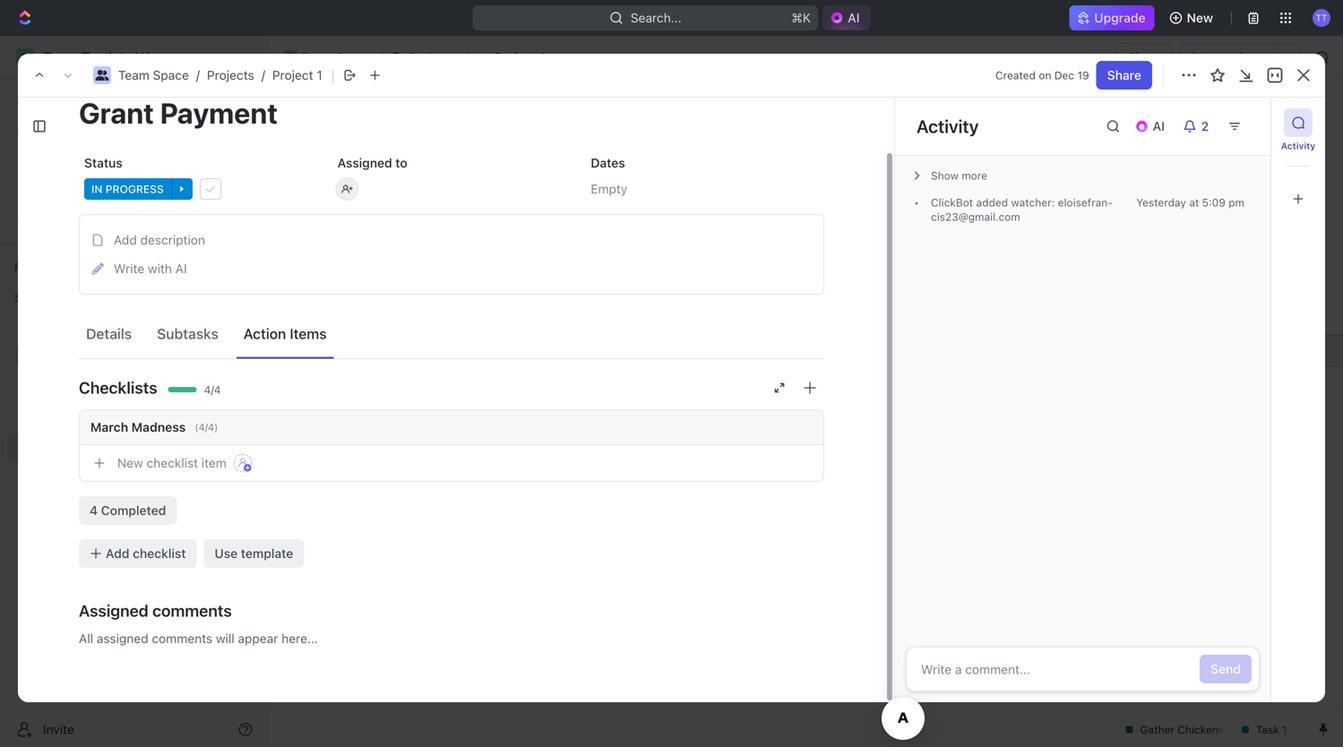 Task type: vqa. For each thing, say whether or not it's contained in the screenshot.
top user group image
yes



Task type: describe. For each thing, give the bounding box(es) containing it.
pm
[[1229, 196, 1245, 209]]

dashboards
[[43, 185, 113, 200]]

add task
[[1214, 115, 1268, 130]]

activity inside the task sidebar content section
[[917, 116, 979, 137]]

1 vertical spatial share
[[1107, 68, 1142, 82]]

0 vertical spatial space
[[336, 50, 372, 65]]

checklist for add
[[133, 546, 186, 561]]

more
[[962, 169, 987, 182]]

table link
[[606, 161, 641, 186]]

dashboards link
[[7, 178, 260, 207]]

all assigned comments will appear here...
[[79, 631, 318, 646]]

5:09
[[1202, 196, 1226, 209]]

template
[[241, 546, 293, 561]]

with
[[148, 261, 172, 276]]

upgrade link
[[1069, 5, 1155, 30]]

march madness (4/4)
[[90, 420, 218, 435]]

item
[[201, 456, 227, 470]]

appear
[[238, 631, 278, 646]]

1 vertical spatial comments
[[152, 631, 212, 646]]

2 horizontal spatial projects
[[409, 50, 457, 65]]

details
[[86, 325, 132, 342]]

ai inside button
[[175, 261, 187, 276]]

use
[[215, 546, 238, 561]]

Edit task name text field
[[79, 96, 824, 130]]

(4/4)
[[195, 422, 218, 433]]

empty button
[[585, 173, 824, 205]]

2
[[1201, 119, 1209, 134]]

/ left "|"
[[261, 68, 265, 82]]

to
[[395, 155, 407, 170]]

1 inside team space / projects / project 1 |
[[317, 68, 322, 82]]

grant
[[361, 343, 394, 358]]

on
[[1039, 69, 1051, 82]]

assigned for assigned to
[[337, 155, 392, 170]]

assigned for assigned comments
[[79, 601, 149, 620]]

yesterday
[[1136, 196, 1186, 209]]

payment
[[398, 343, 449, 358]]

task sidebar navigation tab list
[[1279, 108, 1318, 213]]

favorites button
[[7, 256, 80, 278]]

2 button
[[1176, 112, 1220, 141]]

4
[[90, 503, 98, 518]]

0 vertical spatial team space
[[301, 50, 372, 65]]

completed
[[101, 503, 166, 518]]

tt
[[1316, 12, 1327, 23]]

add description
[[114, 232, 205, 247]]

team inside sidebar navigation
[[43, 349, 74, 364]]

⌘k
[[791, 10, 811, 25]]

here...
[[282, 631, 318, 646]]

grant payment link
[[357, 338, 621, 364]]

assignees
[[747, 211, 800, 224]]

automations
[[1189, 50, 1264, 65]]

search...
[[631, 10, 682, 25]]

new for new checklist item
[[117, 456, 143, 470]]

add description button
[[85, 226, 818, 254]]

write with ai button
[[85, 254, 818, 283]]

write with ai
[[114, 261, 187, 276]]

show
[[931, 169, 959, 182]]

use template button
[[204, 539, 304, 568]]

inbox
[[43, 124, 74, 139]]

use template
[[215, 546, 293, 561]]

write
[[114, 261, 144, 276]]

created on dec 19
[[995, 69, 1089, 82]]

in progress
[[91, 183, 164, 195]]

cis23@gmail.com
[[931, 196, 1113, 223]]

subtasks
[[157, 325, 218, 342]]

dec
[[1054, 69, 1074, 82]]

automations button
[[1180, 44, 1273, 71]]

show more
[[931, 169, 987, 182]]

list link
[[399, 161, 424, 186]]

home link
[[7, 87, 260, 116]]

grant payment
[[361, 343, 449, 358]]

add for add description
[[114, 232, 137, 247]]

added
[[976, 196, 1008, 209]]

yesterday at 5:09 pm
[[1136, 196, 1245, 209]]

show more button
[[906, 163, 1260, 188]]

action
[[244, 325, 286, 342]]

hide
[[930, 211, 954, 224]]

add for add checklist
[[106, 546, 129, 561]]

share button right 19 at the right of page
[[1096, 61, 1152, 90]]

1 horizontal spatial ai
[[848, 10, 860, 25]]

board link
[[331, 161, 369, 186]]

0 horizontal spatial ai button
[[823, 5, 870, 30]]

add checklist
[[106, 546, 186, 561]]

Search tasks... text field
[[1120, 204, 1299, 231]]

4 completed
[[90, 503, 166, 518]]

eloisefran
[[1058, 196, 1113, 209]]

send button
[[1200, 655, 1252, 684]]

upgrade
[[1094, 10, 1146, 25]]



Task type: locate. For each thing, give the bounding box(es) containing it.
team space link
[[279, 47, 376, 68], [118, 68, 189, 82], [43, 342, 256, 371]]

task sidebar content section
[[891, 98, 1271, 702]]

2 vertical spatial add
[[106, 546, 129, 561]]

project inside team space / projects / project 1 |
[[272, 68, 313, 82]]

1 vertical spatial 1
[[317, 68, 322, 82]]

/ up edit task name text box
[[380, 50, 383, 65]]

comments up all assigned comments will appear here...
[[152, 601, 232, 620]]

assigned
[[337, 155, 392, 170], [79, 601, 149, 620]]

checklists
[[79, 378, 157, 397]]

0 vertical spatial comments
[[152, 601, 232, 620]]

add task button
[[1203, 108, 1279, 137]]

ai button right "⌘k"
[[823, 5, 870, 30]]

assigned up 'assigned'
[[79, 601, 149, 620]]

share down upgrade
[[1127, 50, 1162, 65]]

/ left project 1
[[465, 50, 468, 65]]

checklist for new
[[147, 456, 198, 470]]

2 vertical spatial team
[[43, 349, 74, 364]]

ai left 2 dropdown button
[[1153, 119, 1165, 134]]

list
[[402, 166, 424, 181]]

progress
[[105, 183, 164, 195]]

1 horizontal spatial user group image
[[285, 53, 296, 62]]

0 vertical spatial assigned
[[337, 155, 392, 170]]

1 vertical spatial ai button
[[1128, 112, 1176, 141]]

clickbot
[[931, 196, 973, 209]]

task
[[1241, 115, 1268, 130]]

assigned
[[97, 631, 148, 646]]

all
[[79, 631, 93, 646]]

checklist down madness
[[147, 456, 198, 470]]

team inside team space / projects / project 1 |
[[118, 68, 149, 82]]

tree
[[7, 312, 260, 554]]

status
[[84, 155, 123, 170]]

space inside team space / projects / project 1 |
[[153, 68, 189, 82]]

2 horizontal spatial space
[[336, 50, 372, 65]]

table
[[610, 166, 641, 181]]

0 horizontal spatial activity
[[917, 116, 979, 137]]

hide button
[[923, 207, 961, 228]]

share button down upgrade
[[1117, 43, 1172, 72]]

1 horizontal spatial project
[[494, 50, 537, 65]]

0 vertical spatial user group image
[[285, 53, 296, 62]]

add up write
[[114, 232, 137, 247]]

2 horizontal spatial ai
[[1153, 119, 1165, 134]]

1 horizontal spatial new
[[1187, 10, 1213, 25]]

4/4
[[204, 383, 221, 396]]

project up edit task name text box
[[494, 50, 537, 65]]

comments inside dropdown button
[[152, 601, 232, 620]]

projects inside team space / projects / project 1 |
[[207, 68, 254, 82]]

1 vertical spatial team space
[[43, 349, 114, 364]]

assigned comments
[[79, 601, 232, 620]]

add down '4 completed'
[[106, 546, 129, 561]]

new up automations
[[1187, 10, 1213, 25]]

tt button
[[1307, 4, 1336, 32]]

added watcher:
[[973, 196, 1058, 209]]

team left details button
[[43, 349, 74, 364]]

0 vertical spatial checklist
[[147, 456, 198, 470]]

ai right "⌘k"
[[848, 10, 860, 25]]

share
[[1127, 50, 1162, 65], [1107, 68, 1142, 82]]

activity
[[917, 116, 979, 137], [1281, 141, 1316, 151]]

1 horizontal spatial project 1 link
[[472, 47, 550, 68]]

project 1 link left "|"
[[272, 68, 322, 82]]

1 vertical spatial project
[[272, 68, 313, 82]]

share button
[[1117, 43, 1172, 72], [1096, 61, 1152, 90]]

team space / projects / project 1 |
[[118, 66, 335, 84]]

action items button
[[236, 317, 334, 350]]

favorites
[[14, 261, 62, 273]]

1 vertical spatial activity
[[1281, 141, 1316, 151]]

team up "|"
[[301, 50, 332, 65]]

0 vertical spatial projects
[[409, 50, 457, 65]]

1 vertical spatial ai
[[1153, 119, 1165, 134]]

0 vertical spatial ai button
[[823, 5, 870, 30]]

sidebar navigation
[[0, 36, 268, 747]]

share right 19 at the right of page
[[1107, 68, 1142, 82]]

ai button
[[1128, 112, 1176, 141]]

1 horizontal spatial projects
[[207, 68, 254, 82]]

ai right "with"
[[175, 261, 187, 276]]

ai button left the 2
[[1128, 112, 1176, 141]]

1 vertical spatial assigned
[[79, 601, 149, 620]]

ai inside dropdown button
[[1153, 119, 1165, 134]]

invite
[[43, 722, 74, 737]]

project left "|"
[[272, 68, 313, 82]]

send
[[1211, 662, 1241, 676]]

0 vertical spatial activity
[[917, 116, 979, 137]]

1 horizontal spatial assigned
[[337, 155, 392, 170]]

dates
[[591, 155, 625, 170]]

1 vertical spatial checklist
[[133, 546, 186, 561]]

1 horizontal spatial team
[[118, 68, 149, 82]]

0 horizontal spatial new
[[117, 456, 143, 470]]

1 horizontal spatial activity
[[1281, 141, 1316, 151]]

0 horizontal spatial team
[[43, 349, 74, 364]]

assigned to
[[337, 155, 407, 170]]

empty
[[591, 181, 628, 196]]

items
[[290, 325, 327, 342]]

1 vertical spatial projects
[[207, 68, 254, 82]]

0 horizontal spatial space
[[78, 349, 114, 364]]

user group image up team space / projects / project 1 | at top left
[[285, 53, 296, 62]]

/
[[380, 50, 383, 65], [465, 50, 468, 65], [196, 68, 200, 82], [261, 68, 265, 82]]

action items
[[244, 325, 327, 342]]

home
[[43, 94, 77, 108]]

0 horizontal spatial 1
[[317, 68, 322, 82]]

1 horizontal spatial space
[[153, 68, 189, 82]]

0 vertical spatial project
[[494, 50, 537, 65]]

2 vertical spatial projects
[[54, 379, 101, 394]]

add for add task
[[1214, 115, 1237, 130]]

comments
[[152, 601, 232, 620], [152, 631, 212, 646]]

add checklist button
[[79, 539, 197, 568]]

/ up home link
[[196, 68, 200, 82]]

2 horizontal spatial team
[[301, 50, 332, 65]]

user group image
[[95, 70, 109, 81]]

space inside sidebar navigation
[[78, 349, 114, 364]]

at
[[1189, 196, 1199, 209]]

2 vertical spatial space
[[78, 349, 114, 364]]

eloisefran cis23@gmail.com
[[931, 196, 1113, 223]]

0 horizontal spatial ai
[[175, 261, 187, 276]]

pencil image
[[92, 263, 104, 275]]

|
[[331, 66, 335, 84]]

new
[[1187, 10, 1213, 25], [117, 456, 143, 470]]

1 vertical spatial add
[[114, 232, 137, 247]]

new inside 'button'
[[1187, 10, 1213, 25]]

1 vertical spatial space
[[153, 68, 189, 82]]

board
[[334, 166, 369, 181]]

team space inside 'tree'
[[43, 349, 114, 364]]

will
[[216, 631, 235, 646]]

team space up "|"
[[301, 50, 372, 65]]

subtasks button
[[150, 317, 226, 350]]

new button
[[1162, 4, 1224, 32]]

1 horizontal spatial ai button
[[1128, 112, 1176, 141]]

add right the 2
[[1214, 115, 1237, 130]]

new down the march
[[117, 456, 143, 470]]

inbox link
[[7, 117, 260, 146]]

in progress button
[[79, 173, 318, 205]]

0 horizontal spatial user group image
[[18, 351, 32, 362]]

assigned comments button
[[79, 590, 824, 633]]

0 vertical spatial share
[[1127, 50, 1162, 65]]

team
[[301, 50, 332, 65], [118, 68, 149, 82], [43, 349, 74, 364]]

19
[[1077, 69, 1089, 82]]

1 vertical spatial user group image
[[18, 351, 32, 362]]

team up home link
[[118, 68, 149, 82]]

0 horizontal spatial projects
[[54, 379, 101, 394]]

0 vertical spatial add
[[1214, 115, 1237, 130]]

project 1 link
[[472, 47, 550, 68], [272, 68, 322, 82]]

1 vertical spatial new
[[117, 456, 143, 470]]

user group image down spaces
[[18, 351, 32, 362]]

checklist down the completed
[[133, 546, 186, 561]]

created
[[995, 69, 1036, 82]]

checklist
[[147, 456, 198, 470], [133, 546, 186, 561]]

0 vertical spatial team
[[301, 50, 332, 65]]

user group image
[[285, 53, 296, 62], [18, 351, 32, 362]]

projects
[[409, 50, 457, 65], [207, 68, 254, 82], [54, 379, 101, 394]]

march
[[90, 420, 128, 435]]

project 1
[[494, 50, 546, 65]]

ai
[[848, 10, 860, 25], [1153, 119, 1165, 134], [175, 261, 187, 276]]

1 vertical spatial team
[[118, 68, 149, 82]]

new checklist item
[[117, 456, 227, 470]]

user group image inside sidebar navigation
[[18, 351, 32, 362]]

activity inside task sidebar navigation "tab list"
[[1281, 141, 1316, 151]]

assignees button
[[724, 207, 808, 228]]

ai button
[[823, 5, 870, 30], [1128, 112, 1176, 141]]

0 horizontal spatial team space
[[43, 349, 114, 364]]

checklist inside button
[[133, 546, 186, 561]]

assigned left to at top left
[[337, 155, 392, 170]]

0 vertical spatial new
[[1187, 10, 1213, 25]]

team space down details
[[43, 349, 114, 364]]

in
[[91, 183, 103, 195]]

0 horizontal spatial project
[[272, 68, 313, 82]]

space
[[336, 50, 372, 65], [153, 68, 189, 82], [78, 349, 114, 364]]

tree containing team space
[[7, 312, 260, 554]]

madness
[[131, 420, 186, 435]]

1 horizontal spatial team space
[[301, 50, 372, 65]]

0 horizontal spatial project 1 link
[[272, 68, 322, 82]]

0 vertical spatial 1
[[540, 50, 546, 65]]

comments down the assigned comments
[[152, 631, 212, 646]]

1 horizontal spatial 1
[[540, 50, 546, 65]]

0 vertical spatial ai
[[848, 10, 860, 25]]

watcher:
[[1011, 196, 1055, 209]]

assigned inside dropdown button
[[79, 601, 149, 620]]

new for new
[[1187, 10, 1213, 25]]

team space
[[301, 50, 372, 65], [43, 349, 114, 364]]

2 vertical spatial ai
[[175, 261, 187, 276]]

project 1 link up edit task name text box
[[472, 47, 550, 68]]

0 horizontal spatial assigned
[[79, 601, 149, 620]]

tree inside sidebar navigation
[[7, 312, 260, 554]]

projects inside 'tree'
[[54, 379, 101, 394]]



